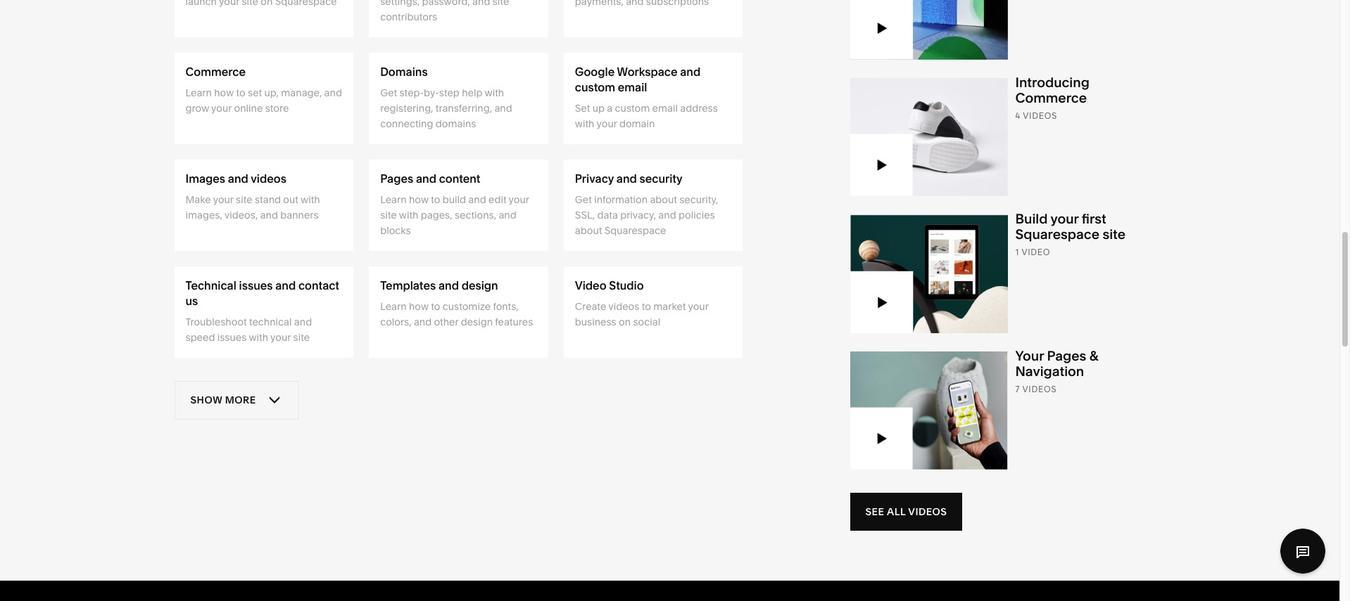 Task type: vqa. For each thing, say whether or not it's contained in the screenshot.
learn
yes



Task type: describe. For each thing, give the bounding box(es) containing it.
all
[[887, 506, 906, 519]]

transferring,
[[436, 102, 492, 115]]

to for templates and design
[[431, 301, 440, 313]]

templates
[[380, 279, 436, 293]]

fonts,
[[493, 301, 519, 313]]

connecting
[[380, 118, 433, 130]]

to for video studio
[[642, 301, 651, 313]]

store
[[265, 102, 289, 115]]

templates and design
[[380, 279, 498, 293]]

other
[[434, 316, 458, 329]]

business
[[575, 316, 616, 329]]

4
[[1015, 111, 1021, 121]]

to for pages and content
[[431, 194, 440, 206]]

learn for templates and design
[[380, 301, 407, 313]]

introducing commerce 4 videos
[[1015, 75, 1090, 121]]

a pair of white shoes image
[[850, 76, 1008, 197]]

design inside learn how to customize fonts, colors, and other design features
[[461, 316, 493, 329]]

troubleshoot
[[185, 316, 247, 329]]

videos up stand
[[251, 172, 286, 186]]

introducing
[[1015, 75, 1090, 91]]

stand
[[255, 194, 281, 206]]

registering,
[[380, 102, 433, 115]]

google
[[575, 65, 615, 79]]

how for commerce
[[214, 87, 234, 99]]

make your site stand out with images, videos, and banners
[[185, 194, 320, 222]]

videos inside create videos to market your business on social
[[608, 301, 639, 313]]

on
[[619, 316, 631, 329]]

domains
[[380, 65, 428, 79]]

issues inside "troubleshoot technical and speed issues with your site"
[[217, 331, 247, 344]]

technical issues and contact us
[[185, 279, 339, 308]]

set
[[248, 87, 262, 99]]

with for technical issues and contact us
[[249, 331, 268, 344]]

banners
[[280, 209, 319, 222]]

your inside make your site stand out with images, videos, and banners
[[213, 194, 233, 206]]

speed
[[185, 331, 215, 344]]

information
[[594, 194, 648, 206]]

email for workspace
[[618, 80, 647, 94]]

privacy and security
[[575, 172, 683, 186]]

manage,
[[281, 87, 322, 99]]

learn how to customize fonts, colors, and other design features
[[380, 301, 533, 329]]

blocks
[[380, 224, 411, 237]]

make
[[185, 194, 211, 206]]

videos inside your pages & navigation 7 videos
[[1022, 384, 1057, 395]]

studio
[[609, 279, 644, 293]]

videos inside introducing commerce 4 videos
[[1023, 111, 1057, 121]]

0 vertical spatial pages
[[380, 172, 413, 186]]

custom for up
[[615, 102, 650, 115]]

build
[[1015, 211, 1048, 228]]

and inside get step-by-step help with registering, transferring, and connecting domains
[[494, 102, 512, 115]]

and inside google workspace and custom email
[[680, 65, 700, 79]]

domain
[[619, 118, 655, 130]]

video
[[1022, 247, 1050, 258]]

0 horizontal spatial commerce
[[185, 65, 246, 79]]

show
[[190, 394, 222, 407]]

get information about security, ssl, data privacy, and policies about squarespace
[[575, 194, 718, 237]]

pages and content
[[380, 172, 480, 186]]

google workspace and custom email
[[575, 65, 700, 94]]

and inside learn how to customize fonts, colors, and other design features
[[414, 316, 432, 329]]

ssl,
[[575, 209, 595, 222]]

7
[[1015, 384, 1020, 395]]

0 vertical spatial design
[[462, 279, 498, 293]]

troubleshoot technical and speed issues with your site
[[185, 316, 312, 344]]

market
[[653, 301, 686, 313]]

site inside "troubleshoot technical and speed issues with your site"
[[293, 331, 310, 344]]

grow
[[185, 102, 209, 115]]

colors,
[[380, 316, 411, 329]]

build your first squarespace site 1 video
[[1015, 211, 1126, 258]]

video studio
[[575, 279, 644, 293]]

how for templates and design
[[409, 301, 429, 313]]

show more button
[[174, 381, 298, 420]]

commerce inside introducing commerce 4 videos
[[1015, 90, 1087, 106]]

a person holding a smart phone and looking at a website built with squarespace image
[[850, 349, 1008, 470]]

with for domains
[[485, 87, 504, 99]]

technical
[[185, 279, 236, 293]]

videos inside the "see all videos" link
[[908, 506, 947, 519]]

site inside the learn how to build and edit your site with pages, sections, and blocks
[[380, 209, 397, 222]]

up
[[592, 102, 605, 115]]

your pages & navigation 7 videos
[[1015, 348, 1098, 395]]

create videos to market your business on social
[[575, 301, 708, 329]]

learn for commerce
[[185, 87, 212, 99]]

images and videos
[[185, 172, 286, 186]]

video
[[575, 279, 606, 293]]

your
[[1015, 348, 1044, 364]]

site inside build your first squarespace site 1 video
[[1103, 227, 1126, 243]]

images
[[185, 172, 225, 186]]

and inside learn how to set up, manage, and grow your online store
[[324, 87, 342, 99]]

see
[[865, 506, 884, 519]]

and inside "troubleshoot technical and speed issues with your site"
[[294, 316, 312, 329]]

step
[[439, 87, 460, 99]]

show more
[[190, 394, 256, 407]]

by-
[[424, 87, 439, 99]]

security
[[640, 172, 683, 186]]

step-
[[399, 87, 424, 99]]

get step-by-step help with registering, transferring, and connecting domains
[[380, 87, 512, 130]]

with inside the learn how to build and edit your site with pages, sections, and blocks
[[399, 209, 418, 222]]

and inside get information about security, ssl, data privacy, and policies about squarespace
[[658, 209, 676, 222]]

navigation
[[1015, 364, 1084, 380]]

0 horizontal spatial about
[[575, 224, 602, 237]]

learn how to set up, manage, and grow your online store
[[185, 87, 342, 115]]

up,
[[264, 87, 279, 99]]



Task type: locate. For each thing, give the bounding box(es) containing it.
1 vertical spatial learn
[[380, 194, 407, 206]]

learn up blocks
[[380, 194, 407, 206]]

and up information
[[616, 172, 637, 186]]

learn inside the learn how to build and edit your site with pages, sections, and blocks
[[380, 194, 407, 206]]

see all videos link
[[850, 493, 962, 531]]

pages inside your pages & navigation 7 videos
[[1047, 348, 1086, 364]]

an ipad showcasing an e-commerce website built with squarespace image
[[850, 212, 1008, 334]]

edit
[[489, 194, 506, 206]]

0 vertical spatial issues
[[239, 279, 273, 293]]

content
[[439, 172, 480, 186]]

site
[[236, 194, 252, 206], [380, 209, 397, 222], [1103, 227, 1126, 243], [293, 331, 310, 344]]

customize
[[443, 301, 491, 313]]

0 vertical spatial custom
[[575, 80, 615, 94]]

and left policies
[[658, 209, 676, 222]]

and left other
[[414, 316, 432, 329]]

workspace
[[617, 65, 677, 79]]

to inside learn how to set up, manage, and grow your online store
[[236, 87, 245, 99]]

1 vertical spatial custom
[[615, 102, 650, 115]]

to
[[236, 87, 245, 99], [431, 194, 440, 206], [431, 301, 440, 313], [642, 301, 651, 313]]

1 horizontal spatial pages
[[1047, 348, 1086, 364]]

get inside get information about security, ssl, data privacy, and policies about squarespace
[[575, 194, 592, 206]]

set
[[575, 102, 590, 115]]

squarespace inside build your first squarespace site 1 video
[[1015, 227, 1099, 243]]

see all videos
[[865, 506, 947, 519]]

1 horizontal spatial about
[[650, 194, 677, 206]]

and inside "technical issues and contact us"
[[275, 279, 296, 293]]

with right help
[[485, 87, 504, 99]]

custom inside 'set up a custom email address with your domain'
[[615, 102, 650, 115]]

us
[[185, 294, 198, 308]]

to inside create videos to market your business on social
[[642, 301, 651, 313]]

your inside the learn how to build and edit your site with pages, sections, and blocks
[[509, 194, 529, 206]]

online
[[234, 102, 263, 115]]

privacy
[[575, 172, 614, 186]]

security,
[[679, 194, 718, 206]]

your up videos,
[[213, 194, 233, 206]]

your inside build your first squarespace site 1 video
[[1051, 211, 1079, 228]]

get
[[380, 87, 397, 99], [575, 194, 592, 206]]

and right manage,
[[324, 87, 342, 99]]

1 vertical spatial how
[[409, 194, 429, 206]]

get inside get step-by-step help with registering, transferring, and connecting domains
[[380, 87, 397, 99]]

your
[[211, 102, 232, 115], [597, 118, 617, 130], [213, 194, 233, 206], [509, 194, 529, 206], [1051, 211, 1079, 228], [688, 301, 708, 313], [270, 331, 291, 344]]

address
[[680, 102, 718, 115]]

learn inside learn how to customize fonts, colors, and other design features
[[380, 301, 407, 313]]

your inside create videos to market your business on social
[[688, 301, 708, 313]]

and up sections,
[[468, 194, 486, 206]]

get left step-
[[380, 87, 397, 99]]

your right edit
[[509, 194, 529, 206]]

1 horizontal spatial squarespace
[[1015, 227, 1099, 243]]

custom
[[575, 80, 615, 94], [615, 102, 650, 115]]

issues down troubleshoot
[[217, 331, 247, 344]]

1 horizontal spatial email
[[652, 102, 678, 115]]

build
[[443, 194, 466, 206]]

how inside learn how to set up, manage, and grow your online store
[[214, 87, 234, 99]]

data privacy,
[[597, 209, 656, 222]]

learn up the grow
[[185, 87, 212, 99]]

videos
[[1023, 111, 1057, 121], [251, 172, 286, 186], [608, 301, 639, 313], [1022, 384, 1057, 395], [908, 506, 947, 519]]

custom down google
[[575, 80, 615, 94]]

squarespace down data privacy,
[[604, 224, 666, 237]]

to for commerce
[[236, 87, 245, 99]]

0 vertical spatial about
[[650, 194, 677, 206]]

1 vertical spatial issues
[[217, 331, 247, 344]]

social
[[633, 316, 660, 329]]

pages up blocks
[[380, 172, 413, 186]]

get for domains
[[380, 87, 397, 99]]

domains
[[436, 118, 476, 130]]

your inside "troubleshoot technical and speed issues with your site"
[[270, 331, 291, 344]]

and up address
[[680, 65, 700, 79]]

your down "a"
[[597, 118, 617, 130]]

videos down navigation
[[1022, 384, 1057, 395]]

contact
[[298, 279, 339, 293]]

to up the social
[[642, 301, 651, 313]]

how up the pages,
[[409, 194, 429, 206]]

design
[[462, 279, 498, 293], [461, 316, 493, 329]]

with up banners
[[301, 194, 320, 206]]

more
[[225, 394, 256, 407]]

1 vertical spatial commerce
[[1015, 90, 1087, 106]]

email inside google workspace and custom email
[[618, 80, 647, 94]]

videos right 4
[[1023, 111, 1057, 121]]

0 vertical spatial email
[[618, 80, 647, 94]]

email inside 'set up a custom email address with your domain'
[[652, 102, 678, 115]]

create
[[575, 301, 606, 313]]

out
[[283, 194, 298, 206]]

images,
[[185, 209, 222, 222]]

learn how to build and edit your site with pages, sections, and blocks
[[380, 194, 529, 237]]

about down ssl,
[[575, 224, 602, 237]]

videos,
[[224, 209, 258, 222]]

learn
[[185, 87, 212, 99], [380, 194, 407, 206], [380, 301, 407, 313]]

with for images and videos
[[301, 194, 320, 206]]

1
[[1015, 247, 1019, 258]]

how left set
[[214, 87, 234, 99]]

how inside the learn how to build and edit your site with pages, sections, and blocks
[[409, 194, 429, 206]]

squarespace
[[604, 224, 666, 237], [1015, 227, 1099, 243]]

get for privacy and security
[[575, 194, 592, 206]]

&
[[1089, 348, 1098, 364]]

pages,
[[421, 209, 452, 222]]

custom up domain
[[615, 102, 650, 115]]

about down security
[[650, 194, 677, 206]]

learn up colors,
[[380, 301, 407, 313]]

0 horizontal spatial squarespace
[[604, 224, 666, 237]]

email
[[618, 80, 647, 94], [652, 102, 678, 115]]

with
[[485, 87, 504, 99], [575, 118, 594, 130], [301, 194, 320, 206], [399, 209, 418, 222], [249, 331, 268, 344]]

1 horizontal spatial commerce
[[1015, 90, 1087, 106]]

and right 'technical'
[[294, 316, 312, 329]]

1 vertical spatial get
[[575, 194, 592, 206]]

0 vertical spatial how
[[214, 87, 234, 99]]

2 vertical spatial learn
[[380, 301, 407, 313]]

2 vertical spatial how
[[409, 301, 429, 313]]

your left first
[[1051, 211, 1079, 228]]

0 vertical spatial learn
[[185, 87, 212, 99]]

how for pages and content
[[409, 194, 429, 206]]

pages left &
[[1047, 348, 1086, 364]]

set up a custom email address with your domain
[[575, 102, 718, 130]]

videos right all
[[908, 506, 947, 519]]

0 vertical spatial commerce
[[185, 65, 246, 79]]

1 vertical spatial pages
[[1047, 348, 1086, 364]]

your down 'technical'
[[270, 331, 291, 344]]

with down 'technical'
[[249, 331, 268, 344]]

site inside make your site stand out with images, videos, and banners
[[236, 194, 252, 206]]

your inside learn how to set up, manage, and grow your online store
[[211, 102, 232, 115]]

custom for workspace
[[575, 80, 615, 94]]

and
[[680, 65, 700, 79], [324, 87, 342, 99], [494, 102, 512, 115], [228, 172, 248, 186], [416, 172, 436, 186], [616, 172, 637, 186], [468, 194, 486, 206], [260, 209, 278, 222], [499, 209, 516, 222], [658, 209, 676, 222], [275, 279, 296, 293], [438, 279, 459, 293], [294, 316, 312, 329], [414, 316, 432, 329]]

about
[[650, 194, 677, 206], [575, 224, 602, 237]]

commerce up 4
[[1015, 90, 1087, 106]]

and right transferring,
[[494, 102, 512, 115]]

and left content on the left of page
[[416, 172, 436, 186]]

get up ssl,
[[575, 194, 592, 206]]

0 vertical spatial get
[[380, 87, 397, 99]]

your right market
[[688, 301, 708, 313]]

design up the customize
[[462, 279, 498, 293]]

issues inside "technical issues and contact us"
[[239, 279, 273, 293]]

with up blocks
[[399, 209, 418, 222]]

how down templates
[[409, 301, 429, 313]]

sections,
[[455, 209, 496, 222]]

with inside 'set up a custom email address with your domain'
[[575, 118, 594, 130]]

0 horizontal spatial pages
[[380, 172, 413, 186]]

1 vertical spatial design
[[461, 316, 493, 329]]

features
[[495, 316, 533, 329]]

and down edit
[[499, 209, 516, 222]]

to left set
[[236, 87, 245, 99]]

videos up on
[[608, 301, 639, 313]]

learn for pages and content
[[380, 194, 407, 206]]

commerce
[[185, 65, 246, 79], [1015, 90, 1087, 106]]

first
[[1082, 211, 1106, 228]]

your right the grow
[[211, 102, 232, 115]]

with down set
[[575, 118, 594, 130]]

technical
[[249, 316, 292, 329]]

help
[[462, 87, 482, 99]]

and inside make your site stand out with images, videos, and banners
[[260, 209, 278, 222]]

how inside learn how to customize fonts, colors, and other design features
[[409, 301, 429, 313]]

0 horizontal spatial get
[[380, 87, 397, 99]]

with inside "troubleshoot technical and speed issues with your site"
[[249, 331, 268, 344]]

how
[[214, 87, 234, 99], [409, 194, 429, 206], [409, 301, 429, 313]]

a
[[607, 102, 613, 115]]

issues up 'technical'
[[239, 279, 273, 293]]

email for up
[[652, 102, 678, 115]]

policies
[[679, 209, 715, 222]]

to up other
[[431, 301, 440, 313]]

with inside get step-by-step help with registering, transferring, and connecting domains
[[485, 87, 504, 99]]

to up the pages,
[[431, 194, 440, 206]]

email down workspace
[[618, 80, 647, 94]]

commerce up the grow
[[185, 65, 246, 79]]

learn inside learn how to set up, manage, and grow your online store
[[185, 87, 212, 99]]

1 vertical spatial about
[[575, 224, 602, 237]]

and left contact
[[275, 279, 296, 293]]

squarespace inside get information about security, ssl, data privacy, and policies about squarespace
[[604, 224, 666, 237]]

custom inside google workspace and custom email
[[575, 80, 615, 94]]

1 horizontal spatial get
[[575, 194, 592, 206]]

with inside make your site stand out with images, videos, and banners
[[301, 194, 320, 206]]

and down stand
[[260, 209, 278, 222]]

and up the customize
[[438, 279, 459, 293]]

an abstract photo of shapes and colors image
[[850, 0, 1008, 60]]

your inside 'set up a custom email address with your domain'
[[597, 118, 617, 130]]

squarespace up video
[[1015, 227, 1099, 243]]

and up make your site stand out with images, videos, and banners
[[228, 172, 248, 186]]

0 horizontal spatial email
[[618, 80, 647, 94]]

to inside learn how to customize fonts, colors, and other design features
[[431, 301, 440, 313]]

1 vertical spatial email
[[652, 102, 678, 115]]

email up domain
[[652, 102, 678, 115]]

to inside the learn how to build and edit your site with pages, sections, and blocks
[[431, 194, 440, 206]]

design down the customize
[[461, 316, 493, 329]]



